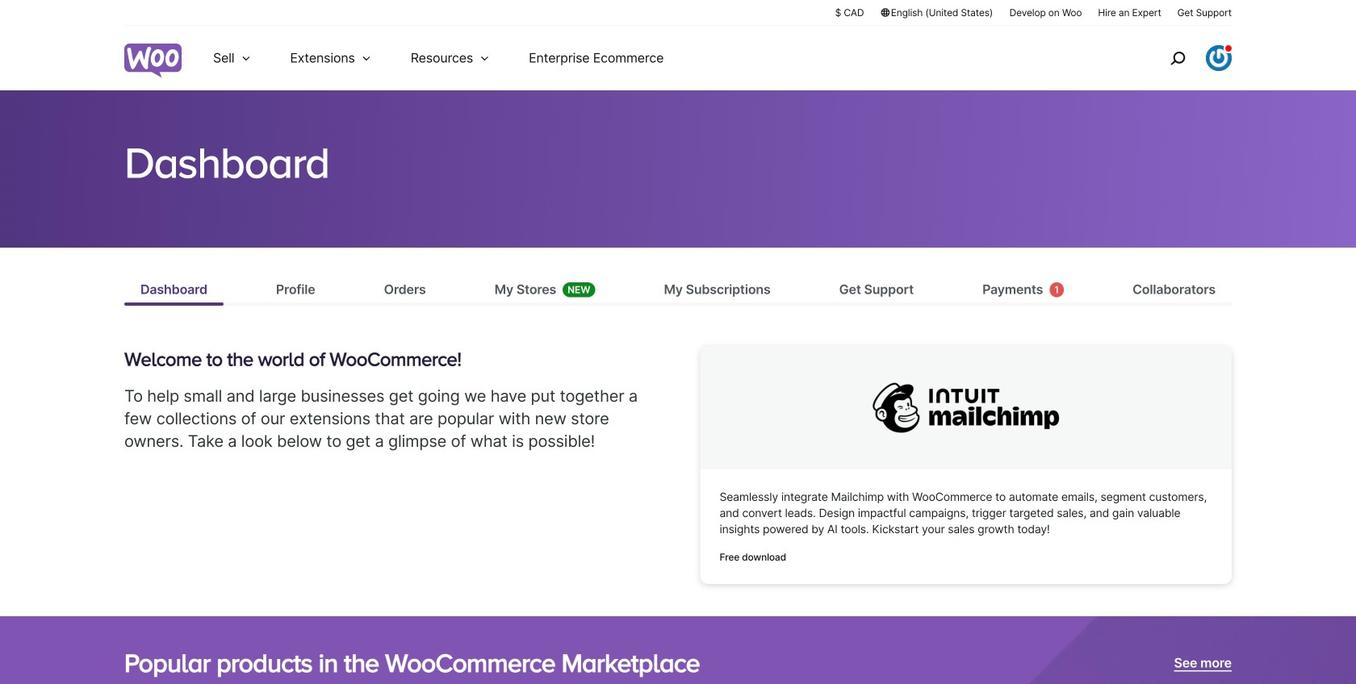 Task type: describe. For each thing, give the bounding box(es) containing it.
service navigation menu element
[[1136, 32, 1232, 84]]



Task type: locate. For each thing, give the bounding box(es) containing it.
open account menu image
[[1207, 45, 1232, 71]]

search image
[[1165, 45, 1191, 71]]



Task type: vqa. For each thing, say whether or not it's contained in the screenshot.
option
no



